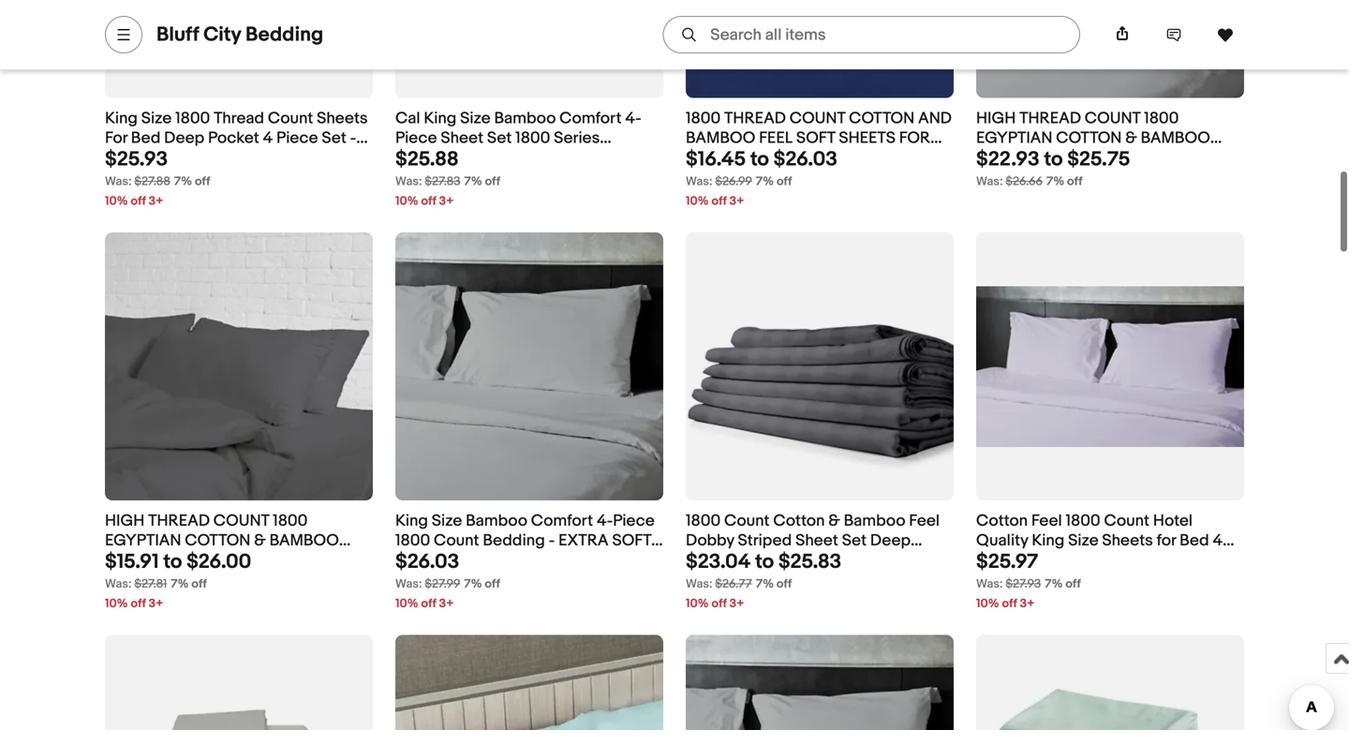 Task type: describe. For each thing, give the bounding box(es) containing it.
15
[[105, 148, 120, 167]]

cotton inside high thread count 1800 egyptian cotton & bamboo rayon soft sheet deep pockets
[[185, 531, 251, 551]]

was: inside '$26.03 was: $27.99 7% off 10% off 3+'
[[396, 577, 422, 592]]

$26.03 inside $16.45 to $26.03 was: $26.99 7% off 10% off 3+
[[774, 147, 838, 172]]

comfort inside cal king size bamboo comfort 4- piece sheet set 1800 series bedding super soft
[[560, 109, 622, 128]]

$25.93
[[105, 147, 168, 172]]

size inside cotton feel 1800 count hotel quality king size sheets for bed 4 piece set bath
[[1069, 531, 1099, 551]]

$15.91 to $26.00 was: $27.81 7% off 10% off 3+
[[105, 550, 252, 611]]

Search all items field
[[663, 16, 1081, 53]]

piece inside cal king size bamboo comfort 4- piece sheet set 1800 series bedding super soft
[[396, 128, 437, 148]]

$27.81
[[134, 577, 167, 592]]

soft inside king size bamboo comfort 4-piece 1800 count bedding - extra soft deep sheets
[[613, 531, 652, 551]]

was: inside $23.04 to $25.83 was: $26.77 7% off 10% off 3+
[[686, 577, 713, 592]]

off down $27.88
[[131, 194, 146, 209]]

piece inside king size bamboo comfort 4-piece 1800 count bedding - extra soft deep sheets
[[613, 511, 655, 531]]

deep for to
[[750, 148, 788, 167]]

7% inside $25.88 was: $27.83 7% off 10% off 3+
[[465, 174, 483, 189]]

king size 1800 thread count sheets for bed deep pocket 4 piece set - 15 colors button
[[105, 109, 373, 167]]

feel inside 1800 count cotton & bamboo feel dobby striped sheet set deep pockets 4 piece set
[[910, 511, 940, 531]]

4- inside king size bamboo comfort 4-piece 1800 count bedding - extra soft deep sheets
[[597, 511, 613, 531]]

off right $27.99
[[485, 577, 500, 592]]

feel
[[759, 128, 793, 148]]

extra
[[559, 531, 609, 551]]

3+ inside $23.04 to $25.83 was: $26.77 7% off 10% off 3+
[[730, 597, 745, 611]]

7% inside $25.93 was: $27.88 7% off 10% off 3+
[[174, 174, 192, 189]]

7% inside $15.91 to $26.00 was: $27.81 7% off 10% off 3+
[[171, 577, 189, 592]]

off down $26.99
[[712, 194, 727, 209]]

high
[[105, 511, 145, 531]]

$25.83
[[779, 550, 842, 574]]

count inside king size bamboo comfort 4-piece 1800 count bedding - extra soft deep sheets
[[434, 531, 480, 551]]

off down $26.77
[[712, 597, 727, 611]]

$25.88
[[396, 147, 459, 172]]

piece inside cotton feel 1800 count hotel quality king size sheets for bed 4 piece set bath
[[977, 550, 1019, 570]]

1800 thread count cotton and bamboo feel soft sheets for bed set deep pockets button
[[686, 109, 954, 167]]

king size 1800 thread count sheets for bed deep pocket 4 piece set - 15 colors
[[105, 109, 368, 167]]

$26.77
[[716, 577, 753, 592]]

1800 inside 1800 count cotton & bamboo feel dobby striped sheet set deep pockets 4 piece set
[[686, 511, 721, 531]]

was: inside $15.91 to $26.00 was: $27.81 7% off 10% off 3+
[[105, 577, 132, 592]]

set inside king size 1800 thread count sheets for bed deep pocket 4 piece set - 15 colors
[[322, 128, 347, 148]]

striped
[[738, 531, 792, 551]]

rayon
[[105, 550, 159, 570]]

1800 thread count cotton and bamboo feel soft sheets for bed set deep pockets  : quick view image
[[686, 0, 954, 98]]

bed sheets 1800 count cotton satin feel dobby stripe - assorted colors and sizes : quick view image
[[977, 663, 1245, 730]]

set
[[720, 148, 747, 167]]

7% inside $16.45 to $26.03 was: $26.99 7% off 10% off 3+
[[756, 174, 774, 189]]

off down bath
[[1066, 577, 1082, 592]]

feel inside cotton feel 1800 count hotel quality king size sheets for bed 4 piece set bath
[[1032, 511, 1063, 531]]

for
[[900, 128, 931, 148]]

deep inside 1800 count cotton & bamboo feel dobby striped sheet set deep pockets 4 piece set
[[871, 531, 911, 551]]

& inside high thread count 1800 egyptian cotton & bamboo rayon soft sheet deep pockets
[[254, 531, 266, 551]]

for
[[1157, 531, 1177, 551]]

king inside king size bamboo comfort 4-piece 1800 count bedding - extra soft deep sheets
[[396, 511, 428, 531]]

1800 inside cotton feel 1800 count hotel quality king size sheets for bed 4 piece set bath
[[1066, 511, 1101, 531]]

cotton feel 1800 count hotel quality king size sheets for bed 4 piece set bath : quick view image
[[977, 286, 1245, 447]]

$15.91
[[105, 550, 159, 574]]

to for $16.45
[[751, 147, 770, 172]]

off down super
[[485, 174, 501, 189]]

$26.99
[[716, 174, 753, 189]]

was: inside $25.93 was: $27.88 7% off 10% off 3+
[[105, 174, 132, 189]]

egyptian comfort cool 1800 thread count sheets bed deep pockets bed bath soft : quick view image
[[105, 677, 373, 730]]

city
[[204, 22, 241, 47]]

3+ inside $15.91 to $26.00 was: $27.81 7% off 10% off 3+
[[149, 597, 164, 611]]

king inside king size 1800 thread count sheets for bed deep pocket 4 piece set - 15 colors
[[105, 109, 138, 128]]

10% inside the $25.97 was: $27.93 7% off 10% off 3+
[[977, 597, 1000, 611]]

7% inside $23.04 to $25.83 was: $26.77 7% off 10% off 3+
[[756, 577, 774, 592]]

$25.88 was: $27.83 7% off 10% off 3+
[[396, 147, 501, 209]]

$26.03 was: $27.99 7% off 10% off 3+
[[396, 550, 500, 611]]

cotton inside 1800 count cotton & bamboo feel dobby striped sheet set deep pockets 4 piece set
[[774, 511, 825, 531]]

cal
[[396, 109, 420, 128]]

sheet inside 1800 count cotton & bamboo feel dobby striped sheet set deep pockets 4 piece set
[[796, 531, 839, 551]]

bluff
[[157, 22, 199, 47]]

$27.93
[[1006, 577, 1042, 592]]

$23.04
[[686, 550, 751, 574]]

4 inside cotton feel 1800 count hotel quality king size sheets for bed 4 piece set bath
[[1214, 531, 1224, 551]]

10% inside $23.04 to $25.83 was: $26.77 7% off 10% off 3+
[[686, 597, 709, 611]]

$16.45 to $26.03 was: $26.99 7% off 10% off 3+
[[686, 147, 838, 209]]

bamboo inside king size bamboo comfort 4-piece 1800 count bedding - extra soft deep sheets
[[466, 511, 528, 531]]

thread for $26.00
[[148, 511, 210, 531]]

bedding inside king size bamboo comfort 4-piece 1800 count bedding - extra soft deep sheets
[[483, 531, 545, 551]]

king size bamboo comfort 4-piece 1800 count bedding - extra soft deep sheets
[[396, 511, 655, 570]]

sheets inside king size bamboo comfort 4-piece 1800 count bedding - extra soft deep sheets
[[437, 550, 494, 570]]

10% inside '$26.03 was: $27.99 7% off 10% off 3+'
[[396, 597, 419, 611]]

size inside cal king size bamboo comfort 4- piece sheet set 1800 series bedding super soft
[[460, 109, 491, 128]]

$27.83
[[425, 174, 461, 189]]

$25.97 was: $27.93 7% off 10% off 3+
[[977, 550, 1082, 611]]

king size bamboo comfort 4-piece 1800 count bedding - extra soft deep sheets  : quick view image
[[396, 233, 664, 501]]

king inside cal king size bamboo comfort 4- piece sheet set 1800 series bedding super soft
[[424, 109, 457, 128]]

1800 count cotton & bamboo feel dobby striped sheet set deep pockets 4 piece set
[[686, 511, 940, 570]]

$26.00
[[187, 550, 252, 574]]

bed sheets 1800 thread count bamboo cotton feel king queen for deep pockets : quick view image
[[686, 635, 954, 730]]

3+ inside $16.45 to $26.03 was: $26.99 7% off 10% off 3+
[[730, 194, 745, 209]]

off down feel
[[777, 174, 793, 189]]

$22.93 to $25.75 was: $26.66 7% off
[[977, 147, 1131, 189]]

sheet inside cal king size bamboo comfort 4- piece sheet set 1800 series bedding super soft
[[441, 128, 484, 148]]

bluff city bedding link
[[157, 22, 324, 47]]

to for $22.93
[[1045, 147, 1063, 172]]

saved seller bluffcitybedding image
[[1218, 26, 1235, 43]]

quality
[[977, 531, 1029, 551]]

sheets inside "1800 thread count cotton and bamboo feel soft sheets for bed set deep pockets"
[[839, 128, 896, 148]]

series
[[554, 128, 600, 148]]

high thread count 1800 egyptian cotton & bamboo rayon soft sheet deep pockets
[[105, 511, 369, 570]]

3+ inside $25.93 was: $27.88 7% off 10% off 3+
[[149, 194, 164, 209]]

pockets inside "1800 thread count cotton and bamboo feel soft sheets for bed set deep pockets"
[[792, 148, 864, 167]]

$26.03 inside '$26.03 was: $27.99 7% off 10% off 3+'
[[396, 550, 460, 574]]



Task type: vqa. For each thing, say whether or not it's contained in the screenshot.
Was: within $22.93 to $25.75 Was: $26.66 7% off
yes



Task type: locate. For each thing, give the bounding box(es) containing it.
off down "$27.83"
[[421, 194, 437, 209]]

off right $27.88
[[195, 174, 210, 189]]

0 horizontal spatial &
[[254, 531, 266, 551]]

king inside cotton feel 1800 count hotel quality king size sheets for bed 4 piece set bath
[[1032, 531, 1065, 551]]

sheets inside cotton feel 1800 count hotel quality king size sheets for bed 4 piece set bath
[[1103, 531, 1154, 551]]

1 vertical spatial sheets
[[437, 550, 494, 570]]

cal king size bamboo comfort 4-piece sheet set 1800 series bedding super soft  : quick view image
[[396, 0, 664, 56]]

bed
[[131, 128, 161, 148], [1180, 531, 1210, 551]]

deep
[[164, 128, 205, 148], [871, 531, 911, 551]]

comfort
[[560, 109, 622, 128], [531, 511, 594, 531]]

piece
[[277, 128, 318, 148], [396, 128, 437, 148], [613, 511, 655, 531], [763, 550, 805, 570], [977, 550, 1019, 570]]

$22.93
[[977, 147, 1040, 172]]

cal king size bamboo comfort 4- piece sheet set 1800 series bedding super soft
[[396, 109, 642, 167]]

7% inside $22.93 to $25.75 was: $26.66 7% off
[[1047, 174, 1065, 189]]

0 horizontal spatial bedding
[[246, 22, 324, 47]]

1 horizontal spatial cotton
[[977, 511, 1028, 531]]

off
[[195, 174, 210, 189], [485, 174, 501, 189], [777, 174, 793, 189], [1068, 174, 1083, 189], [131, 194, 146, 209], [421, 194, 437, 209], [712, 194, 727, 209], [192, 577, 207, 592], [485, 577, 500, 592], [777, 577, 792, 592], [1066, 577, 1082, 592], [131, 597, 146, 611], [421, 597, 437, 611], [712, 597, 727, 611], [1003, 597, 1018, 611]]

7% inside the $25.97 was: $27.93 7% off 10% off 3+
[[1046, 577, 1064, 592]]

count left for
[[1105, 511, 1150, 531]]

0 vertical spatial deep
[[164, 128, 205, 148]]

0 horizontal spatial cotton
[[185, 531, 251, 551]]

7% down super
[[465, 174, 483, 189]]

7% right $26.99
[[756, 174, 774, 189]]

was: down $25.97 on the right bottom of the page
[[977, 577, 1004, 592]]

thread right 'high' on the bottom left of page
[[148, 511, 210, 531]]

count inside 1800 count cotton & bamboo feel dobby striped sheet set deep pockets 4 piece set
[[725, 511, 770, 531]]

comfort inside king size bamboo comfort 4-piece 1800 count bedding - extra soft deep sheets
[[531, 511, 594, 531]]

0 vertical spatial thread
[[725, 109, 786, 128]]

4 inside king size 1800 thread count sheets for bed deep pocket 4 piece set - 15 colors
[[263, 128, 273, 148]]

and
[[919, 109, 952, 128]]

1800 count cotton & bamboo feel dobby striped sheet set deep pockets 4 piece set : quick view image
[[686, 233, 954, 501]]

sheet
[[441, 128, 484, 148], [796, 531, 839, 551]]

$26.03 right the set at top
[[774, 147, 838, 172]]

thread
[[725, 109, 786, 128], [148, 511, 210, 531]]

high thread count 1800 egyptian cotton & bamboo cooling soft sheet deep pockets : quick view image
[[977, 0, 1245, 98]]

off down $27.93 at the right bottom of page
[[1003, 597, 1018, 611]]

1 horizontal spatial thread
[[725, 109, 786, 128]]

$25.75
[[1068, 147, 1131, 172]]

1 horizontal spatial sheets
[[839, 128, 896, 148]]

1 vertical spatial cotton
[[185, 531, 251, 551]]

count down 1800 thread count cotton and bamboo feel soft sheets for bed set deep pockets  : quick view image
[[790, 109, 846, 128]]

bamboo up $26.99
[[686, 128, 756, 148]]

sheets left for
[[1103, 531, 1154, 551]]

was: down $15.91
[[105, 577, 132, 592]]

1 vertical spatial bed
[[1180, 531, 1210, 551]]

king size bamboo comfort 4-piece 1800 count bedding - extra soft deep sheets button
[[396, 511, 664, 570]]

0 horizontal spatial bamboo
[[270, 531, 339, 551]]

4 up $26.77
[[749, 550, 759, 570]]

was: down the 15
[[105, 174, 132, 189]]

1 vertical spatial sheet
[[796, 531, 839, 551]]

sheets left 'for'
[[839, 128, 896, 148]]

& right sheet
[[254, 531, 266, 551]]

1 horizontal spatial &
[[829, 511, 841, 531]]

dobby
[[686, 531, 735, 551]]

0 horizontal spatial soft
[[163, 550, 202, 570]]

2 cotton from the left
[[977, 511, 1028, 531]]

king size 1800 thread count sheets for bed deep pocket 4 piece set - 15 colors : quick view image
[[105, 0, 373, 44]]

set inside cal king size bamboo comfort 4- piece sheet set 1800 series bedding super soft
[[487, 128, 512, 148]]

count up sheet
[[214, 511, 269, 531]]

was: down pockets
[[686, 577, 713, 592]]

1 vertical spatial $26.03
[[396, 550, 460, 574]]

deep
[[750, 148, 788, 167], [255, 550, 293, 570], [396, 550, 434, 570]]

count up $27.99
[[434, 531, 480, 551]]

bluff city bedding
[[157, 22, 324, 47]]

3+ down "$27.83"
[[439, 194, 454, 209]]

off down $25.83
[[777, 577, 792, 592]]

7% right $27.81
[[171, 577, 189, 592]]

10%
[[105, 194, 128, 209], [396, 194, 419, 209], [686, 194, 709, 209], [105, 597, 128, 611], [396, 597, 419, 611], [686, 597, 709, 611], [977, 597, 1000, 611]]

soft inside high thread count 1800 egyptian cotton & bamboo rayon soft sheet deep pockets
[[163, 550, 202, 570]]

count for $26.00
[[214, 511, 269, 531]]

deep right sheet
[[255, 550, 293, 570]]

deep right $25.83
[[871, 531, 911, 551]]

sheets inside king size 1800 thread count sheets for bed deep pocket 4 piece set - 15 colors
[[317, 109, 368, 128]]

cotton inside "1800 thread count cotton and bamboo feel soft sheets for bed set deep pockets"
[[849, 109, 915, 128]]

was: down bed
[[686, 174, 713, 189]]

- inside king size bamboo comfort 4-piece 1800 count bedding - extra soft deep sheets
[[549, 531, 555, 551]]

10% inside $15.91 to $26.00 was: $27.81 7% off 10% off 3+
[[105, 597, 128, 611]]

3+ down $27.81
[[149, 597, 164, 611]]

3+ down $27.99
[[439, 597, 454, 611]]

0 vertical spatial sheets
[[317, 109, 368, 128]]

deep for was:
[[396, 550, 434, 570]]

0 vertical spatial sheet
[[441, 128, 484, 148]]

cotton inside cotton feel 1800 count hotel quality king size sheets for bed 4 piece set bath
[[977, 511, 1028, 531]]

piece inside 1800 count cotton & bamboo feel dobby striped sheet set deep pockets 4 piece set
[[763, 550, 805, 570]]

king right cal on the left
[[424, 109, 457, 128]]

count inside high thread count 1800 egyptian cotton & bamboo rayon soft sheet deep pockets
[[214, 511, 269, 531]]

bedding right city
[[246, 22, 324, 47]]

soft
[[797, 128, 836, 148], [613, 531, 652, 551], [163, 550, 202, 570]]

soft inside "1800 thread count cotton and bamboo feel soft sheets for bed set deep pockets"
[[797, 128, 836, 148]]

0 horizontal spatial thread
[[148, 511, 210, 531]]

size
[[141, 109, 172, 128], [460, 109, 491, 128], [432, 511, 462, 531], [1069, 531, 1099, 551]]

1 horizontal spatial 4-
[[626, 109, 642, 128]]

bath
[[1051, 550, 1084, 570]]

soft right feel
[[797, 128, 836, 148]]

2 feel from the left
[[1032, 511, 1063, 531]]

$25.93 was: $27.88 7% off 10% off 3+
[[105, 147, 210, 209]]

count right thread
[[268, 109, 313, 128]]

7% right $26.77
[[756, 577, 774, 592]]

- left cal on the left
[[350, 128, 357, 148]]

0 vertical spatial cotton
[[849, 109, 915, 128]]

1 horizontal spatial count
[[790, 109, 846, 128]]

1 vertical spatial bamboo
[[270, 531, 339, 551]]

1 horizontal spatial feel
[[1032, 511, 1063, 531]]

1 vertical spatial -
[[549, 531, 555, 551]]

3+ down $27.93 at the right bottom of page
[[1020, 597, 1035, 611]]

bamboo
[[686, 128, 756, 148], [270, 531, 339, 551]]

7%
[[174, 174, 192, 189], [465, 174, 483, 189], [756, 174, 774, 189], [1047, 174, 1065, 189], [171, 577, 189, 592], [464, 577, 482, 592], [756, 577, 774, 592], [1046, 577, 1064, 592]]

cal king size bamboo comfort 4- piece sheet set 1800 series bedding super soft button
[[396, 109, 664, 167]]

bed inside king size 1800 thread count sheets for bed deep pocket 4 piece set - 15 colors
[[131, 128, 161, 148]]

2 horizontal spatial bedding
[[483, 531, 545, 551]]

deep left pocket on the top left of page
[[164, 128, 205, 148]]

1 vertical spatial 4-
[[597, 511, 613, 531]]

0 horizontal spatial bed
[[131, 128, 161, 148]]

sheets up $27.99
[[437, 550, 494, 570]]

2 horizontal spatial soft
[[797, 128, 836, 148]]

bamboo inside cal king size bamboo comfort 4- piece sheet set 1800 series bedding super soft
[[494, 109, 556, 128]]

size inside king size 1800 thread count sheets for bed deep pocket 4 piece set - 15 colors
[[141, 109, 172, 128]]

2 horizontal spatial deep
[[750, 148, 788, 167]]

bamboo inside 1800 count cotton & bamboo feel dobby striped sheet set deep pockets 4 piece set
[[844, 511, 906, 531]]

$27.99
[[425, 577, 461, 592]]

cotton feel 1800 count hotel quality king size sheets for bed 4 piece set bath button
[[977, 511, 1245, 570]]

1 horizontal spatial bamboo
[[686, 128, 756, 148]]

bamboo inside high thread count 1800 egyptian cotton & bamboo rayon soft sheet deep pockets
[[270, 531, 339, 551]]

$27.88
[[134, 174, 171, 189]]

0 horizontal spatial cotton
[[774, 511, 825, 531]]

0 horizontal spatial 4
[[263, 128, 273, 148]]

0 horizontal spatial $26.03
[[396, 550, 460, 574]]

4 right hotel
[[1214, 531, 1224, 551]]

1800 inside "1800 thread count cotton and bamboo feel soft sheets for bed set deep pockets"
[[686, 109, 721, 128]]

high thread count 1800 egyptian cotton & bamboo rayon soft sheet deep pockets button
[[105, 511, 373, 570]]

was: down $25.88
[[396, 174, 422, 189]]

sheet
[[205, 550, 252, 570]]

0 vertical spatial $26.03
[[774, 147, 838, 172]]

off inside $22.93 to $25.75 was: $26.66 7% off
[[1068, 174, 1083, 189]]

0 horizontal spatial sheets
[[437, 550, 494, 570]]

10% inside $25.88 was: $27.83 7% off 10% off 3+
[[396, 194, 419, 209]]

size inside king size bamboo comfort 4-piece 1800 count bedding - extra soft deep sheets
[[432, 511, 462, 531]]

off down $27.99
[[421, 597, 437, 611]]

7% right $27.99
[[464, 577, 482, 592]]

thread
[[214, 109, 264, 128]]

1 horizontal spatial soft
[[613, 531, 652, 551]]

for
[[105, 128, 127, 148]]

3+
[[149, 194, 164, 209], [439, 194, 454, 209], [730, 194, 745, 209], [149, 597, 164, 611], [439, 597, 454, 611], [730, 597, 745, 611], [1020, 597, 1035, 611]]

- inside king size 1800 thread count sheets for bed deep pocket 4 piece set - 15 colors
[[350, 128, 357, 148]]

1 vertical spatial sheets
[[1103, 531, 1154, 551]]

1 horizontal spatial deep
[[871, 531, 911, 551]]

thread for $26.03
[[725, 109, 786, 128]]

to inside $15.91 to $26.00 was: $27.81 7% off 10% off 3+
[[163, 550, 182, 574]]

1 horizontal spatial sheets
[[1103, 531, 1154, 551]]

deep inside king size 1800 thread count sheets for bed deep pocket 4 piece set - 15 colors
[[164, 128, 205, 148]]

deep right the set at top
[[750, 148, 788, 167]]

4- inside cal king size bamboo comfort 4- piece sheet set 1800 series bedding super soft
[[626, 109, 642, 128]]

1 horizontal spatial bed
[[1180, 531, 1210, 551]]

2 vertical spatial bedding
[[483, 531, 545, 551]]

&
[[829, 511, 841, 531], [254, 531, 266, 551]]

egyptian
[[105, 531, 181, 551]]

hotel
[[1154, 511, 1193, 531]]

0 horizontal spatial sheet
[[441, 128, 484, 148]]

1 vertical spatial thread
[[148, 511, 210, 531]]

off down $26.00
[[192, 577, 207, 592]]

to
[[751, 147, 770, 172], [1045, 147, 1063, 172], [163, 550, 182, 574], [756, 550, 774, 574]]

1 vertical spatial comfort
[[531, 511, 594, 531]]

count for $26.03
[[790, 109, 846, 128]]

0 vertical spatial 4-
[[626, 109, 642, 128]]

was: down '$22.93'
[[977, 174, 1004, 189]]

bamboo
[[494, 109, 556, 128], [466, 511, 528, 531], [844, 511, 906, 531]]

1 horizontal spatial sheet
[[796, 531, 839, 551]]

cotton up $25.97 on the right bottom of the page
[[977, 511, 1028, 531]]

3+ inside the $25.97 was: $27.93 7% off 10% off 3+
[[1020, 597, 1035, 611]]

to inside $16.45 to $26.03 was: $26.99 7% off 10% off 3+
[[751, 147, 770, 172]]

bedding up "$27.83"
[[396, 148, 458, 167]]

piece inside king size 1800 thread count sheets for bed deep pocket 4 piece set - 15 colors
[[277, 128, 318, 148]]

1800
[[175, 109, 210, 128], [686, 109, 721, 128], [516, 128, 551, 148], [273, 511, 308, 531], [686, 511, 721, 531], [1066, 511, 1101, 531], [396, 531, 430, 551]]

0 horizontal spatial feel
[[910, 511, 940, 531]]

$23.04 to $25.83 was: $26.77 7% off 10% off 3+
[[686, 550, 842, 611]]

bedding
[[246, 22, 324, 47], [396, 148, 458, 167], [483, 531, 545, 551]]

was:
[[105, 174, 132, 189], [396, 174, 422, 189], [686, 174, 713, 189], [977, 174, 1004, 189], [105, 577, 132, 592], [396, 577, 422, 592], [686, 577, 713, 592], [977, 577, 1004, 592]]

1 cotton from the left
[[774, 511, 825, 531]]

thread inside high thread count 1800 egyptian cotton & bamboo rayon soft sheet deep pockets
[[148, 511, 210, 531]]

thread up the set at top
[[725, 109, 786, 128]]

sheets
[[317, 109, 368, 128], [1103, 531, 1154, 551]]

$26.03 up $27.99
[[396, 550, 460, 574]]

pocket
[[208, 128, 259, 148]]

soft
[[508, 148, 539, 167]]

0 horizontal spatial deep
[[255, 550, 293, 570]]

4 right pocket on the top left of page
[[263, 128, 273, 148]]

off down $25.75
[[1068, 174, 1083, 189]]

bed inside cotton feel 1800 count hotel quality king size sheets for bed 4 piece set bath
[[1180, 531, 1210, 551]]

1 horizontal spatial 4
[[749, 550, 759, 570]]

0 horizontal spatial sheets
[[317, 109, 368, 128]]

sheets left cal on the left
[[317, 109, 368, 128]]

count inside "1800 thread count cotton and bamboo feel soft sheets for bed set deep pockets"
[[790, 109, 846, 128]]

high thread count 1800 egyptian cotton & bamboo rayon soft sheet deep pockets : quick view image
[[105, 233, 373, 501]]

cotton
[[774, 511, 825, 531], [977, 511, 1028, 531]]

3+ down $27.88
[[149, 194, 164, 209]]

to inside $22.93 to $25.75 was: $26.66 7% off
[[1045, 147, 1063, 172]]

to for $15.91
[[163, 550, 182, 574]]

sheets
[[839, 128, 896, 148], [437, 550, 494, 570]]

to left $25.83
[[756, 550, 774, 574]]

1800 inside high thread count 1800 egyptian cotton & bamboo rayon soft sheet deep pockets
[[273, 511, 308, 531]]

1 horizontal spatial $26.03
[[774, 147, 838, 172]]

feel
[[910, 511, 940, 531], [1032, 511, 1063, 531]]

cotton feel 1800 count hotel quality king size sheets for bed 4 piece set bath
[[977, 511, 1224, 570]]

luxury sheets for bed 1800 count 4 piece bamboo feel extra deep pocket bath soft : quick view image
[[396, 635, 664, 730]]

was: inside $22.93 to $25.75 was: $26.66 7% off
[[977, 174, 1004, 189]]

7% right $27.88
[[174, 174, 192, 189]]

was: inside $25.88 was: $27.83 7% off 10% off 3+
[[396, 174, 422, 189]]

1800 inside cal king size bamboo comfort 4- piece sheet set 1800 series bedding super soft
[[516, 128, 551, 148]]

1 vertical spatial bedding
[[396, 148, 458, 167]]

feel up bath
[[1032, 511, 1063, 531]]

bedding left extra
[[483, 531, 545, 551]]

$25.97
[[977, 550, 1039, 574]]

soft up $27.81
[[163, 550, 202, 570]]

count
[[790, 109, 846, 128], [214, 511, 269, 531]]

super
[[461, 148, 504, 167]]

1 vertical spatial pockets
[[297, 550, 369, 570]]

bamboo right sheet
[[270, 531, 339, 551]]

0 horizontal spatial count
[[214, 511, 269, 531]]

-
[[350, 128, 357, 148], [549, 531, 555, 551]]

deep up $27.99
[[396, 550, 434, 570]]

0 vertical spatial pockets
[[792, 148, 864, 167]]

1 feel from the left
[[910, 511, 940, 531]]

cotton
[[849, 109, 915, 128], [185, 531, 251, 551]]

off down $27.81
[[131, 597, 146, 611]]

to for $23.04
[[756, 550, 774, 574]]

2 horizontal spatial 4
[[1214, 531, 1224, 551]]

to inside $23.04 to $25.83 was: $26.77 7% off 10% off 3+
[[756, 550, 774, 574]]

soft right extra
[[613, 531, 652, 551]]

bedding inside cal king size bamboo comfort 4- piece sheet set 1800 series bedding super soft
[[396, 148, 458, 167]]

1 horizontal spatial -
[[549, 531, 555, 551]]

1800 thread count cotton and bamboo feel soft sheets for bed set deep pockets
[[686, 109, 952, 167]]

$26.03
[[774, 147, 838, 172], [396, 550, 460, 574]]

colors
[[123, 148, 172, 167]]

10% inside $25.93 was: $27.88 7% off 10% off 3+
[[105, 194, 128, 209]]

7% right $26.66
[[1047, 174, 1065, 189]]

to left $25.75
[[1045, 147, 1063, 172]]

was: left $27.99
[[396, 577, 422, 592]]

0 horizontal spatial pockets
[[297, 550, 369, 570]]

feel left quality
[[910, 511, 940, 531]]

& inside 1800 count cotton & bamboo feel dobby striped sheet set deep pockets 4 piece set
[[829, 511, 841, 531]]

0 vertical spatial comfort
[[560, 109, 622, 128]]

1800 count cotton & bamboo feel dobby striped sheet set deep pockets 4 piece set button
[[686, 511, 954, 570]]

was: inside $16.45 to $26.03 was: $26.99 7% off 10% off 3+
[[686, 174, 713, 189]]

1 horizontal spatial deep
[[396, 550, 434, 570]]

1 vertical spatial deep
[[871, 531, 911, 551]]

0 vertical spatial sheets
[[839, 128, 896, 148]]

was: inside the $25.97 was: $27.93 7% off 10% off 3+
[[977, 577, 1004, 592]]

3+ inside '$26.03 was: $27.99 7% off 10% off 3+'
[[439, 597, 454, 611]]

count inside king size 1800 thread count sheets for bed deep pocket 4 piece set - 15 colors
[[268, 109, 313, 128]]

4
[[263, 128, 273, 148], [1214, 531, 1224, 551], [749, 550, 759, 570]]

3+ inside $25.88 was: $27.83 7% off 10% off 3+
[[439, 194, 454, 209]]

count up the $23.04
[[725, 511, 770, 531]]

1800 inside king size 1800 thread count sheets for bed deep pocket 4 piece set - 15 colors
[[175, 109, 210, 128]]

- left extra
[[549, 531, 555, 551]]

$26.66
[[1006, 174, 1043, 189]]

count inside cotton feel 1800 count hotel quality king size sheets for bed 4 piece set bath
[[1105, 511, 1150, 531]]

pockets
[[686, 550, 746, 570]]

4 inside 1800 count cotton & bamboo feel dobby striped sheet set deep pockets 4 piece set
[[749, 550, 759, 570]]

1800 inside king size bamboo comfort 4-piece 1800 count bedding - extra soft deep sheets
[[396, 531, 430, 551]]

king
[[105, 109, 138, 128], [424, 109, 457, 128], [396, 511, 428, 531], [1032, 531, 1065, 551]]

to right the set at top
[[751, 147, 770, 172]]

king right quality
[[1032, 531, 1065, 551]]

0 horizontal spatial 4-
[[597, 511, 613, 531]]

deep inside high thread count 1800 egyptian cotton & bamboo rayon soft sheet deep pockets
[[255, 550, 293, 570]]

sheet right "striped"
[[796, 531, 839, 551]]

0 horizontal spatial deep
[[164, 128, 205, 148]]

0 vertical spatial bamboo
[[686, 128, 756, 148]]

1 horizontal spatial bedding
[[396, 148, 458, 167]]

1 horizontal spatial cotton
[[849, 109, 915, 128]]

0 vertical spatial bed
[[131, 128, 161, 148]]

king up the 15
[[105, 109, 138, 128]]

1 vertical spatial count
[[214, 511, 269, 531]]

pockets inside high thread count 1800 egyptian cotton & bamboo rayon soft sheet deep pockets
[[297, 550, 369, 570]]

bed
[[686, 148, 716, 167]]

cotton up $25.83
[[774, 511, 825, 531]]

bamboo inside "1800 thread count cotton and bamboo feel soft sheets for bed set deep pockets"
[[686, 128, 756, 148]]

0 vertical spatial -
[[350, 128, 357, 148]]

pockets
[[792, 148, 864, 167], [297, 550, 369, 570]]

king up '$26.03 was: $27.99 7% off 10% off 3+' at the bottom left of page
[[396, 511, 428, 531]]

sheet up "$27.83"
[[441, 128, 484, 148]]

1 horizontal spatial pockets
[[792, 148, 864, 167]]

3+ down $26.99
[[730, 194, 745, 209]]

to up $27.81
[[163, 550, 182, 574]]

7% inside '$26.03 was: $27.99 7% off 10% off 3+'
[[464, 577, 482, 592]]

10% inside $16.45 to $26.03 was: $26.99 7% off 10% off 3+
[[686, 194, 709, 209]]

0 vertical spatial bedding
[[246, 22, 324, 47]]

set inside cotton feel 1800 count hotel quality king size sheets for bed 4 piece set bath
[[1022, 550, 1047, 570]]

4-
[[626, 109, 642, 128], [597, 511, 613, 531]]

0 horizontal spatial -
[[350, 128, 357, 148]]

7% down bath
[[1046, 577, 1064, 592]]

0 vertical spatial count
[[790, 109, 846, 128]]

3+ down $26.77
[[730, 597, 745, 611]]

& up $25.83
[[829, 511, 841, 531]]

set
[[322, 128, 347, 148], [487, 128, 512, 148], [842, 531, 867, 551], [808, 550, 833, 570], [1022, 550, 1047, 570]]

$16.45
[[686, 147, 746, 172]]



